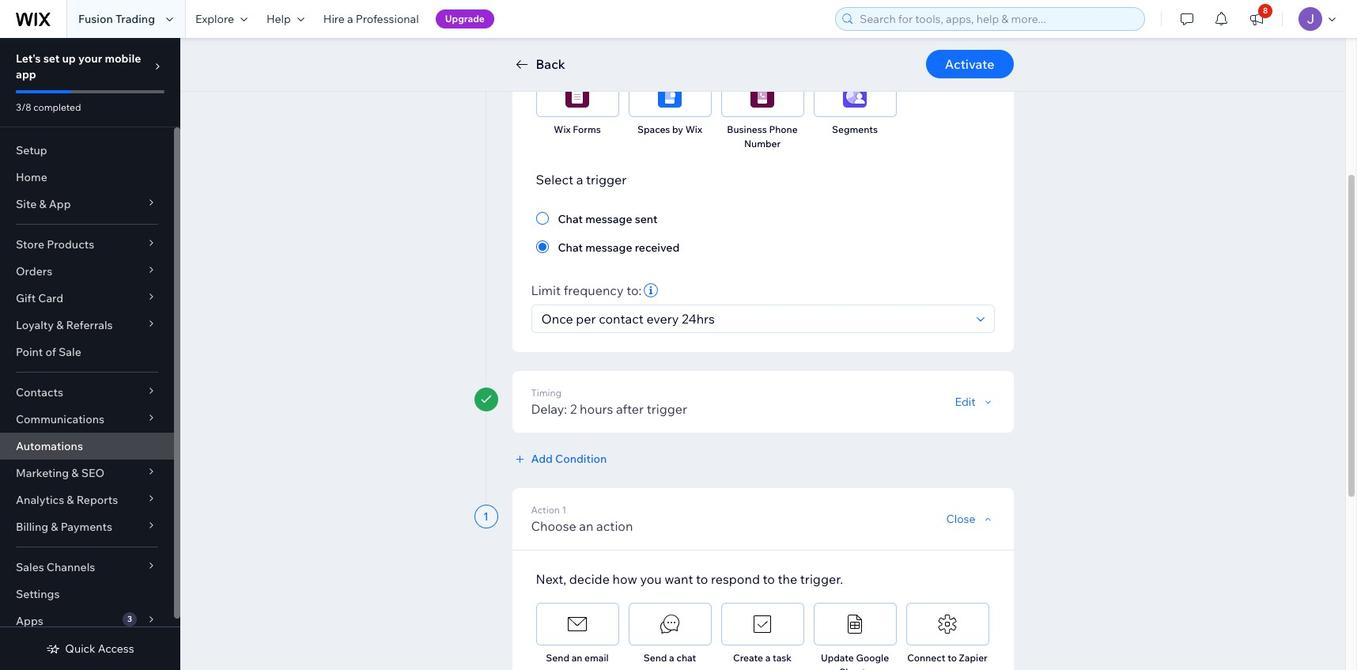 Task type: describe. For each thing, give the bounding box(es) containing it.
0 horizontal spatial category image
[[658, 613, 682, 636]]

a for chat
[[670, 652, 675, 664]]

upgrade button
[[436, 9, 494, 28]]

mobile
[[105, 51, 141, 66]]

category image up segments
[[844, 84, 867, 108]]

explore
[[195, 12, 234, 26]]

add
[[531, 452, 553, 466]]

business phone number
[[728, 123, 798, 150]]

marketing & seo
[[16, 466, 105, 480]]

sales
[[16, 560, 44, 575]]

analytics
[[16, 493, 64, 507]]

choose
[[531, 518, 577, 534]]

set
[[43, 51, 60, 66]]

contacts button
[[0, 379, 174, 406]]

send a chat message
[[644, 652, 697, 670]]

message inside send a chat message
[[650, 666, 690, 670]]

add condition
[[531, 452, 607, 466]]

point of sale link
[[0, 339, 174, 366]]

next, decide how you want to respond to the trigger.
[[536, 571, 844, 587]]

communications button
[[0, 406, 174, 433]]

site for site & app
[[16, 197, 37, 211]]

billing
[[16, 520, 48, 534]]

invoices
[[652, 43, 689, 55]]

create
[[734, 652, 764, 664]]

timing delay: 2 hours after trigger
[[531, 387, 688, 417]]

want
[[665, 571, 694, 587]]

wix for wix forms
[[554, 123, 571, 135]]

inbox & chat
[[920, 43, 976, 55]]

& for billing
[[51, 520, 58, 534]]

3/8 completed
[[16, 101, 81, 113]]

1 horizontal spatial category image
[[751, 84, 775, 108]]

card
[[38, 291, 63, 305]]

close button
[[947, 512, 995, 526]]

let's set up your mobile app
[[16, 51, 141, 82]]

& for inbox
[[947, 43, 953, 55]]

setup
[[16, 143, 47, 157]]

quotes
[[574, 43, 607, 55]]

loyalty
[[16, 318, 54, 332]]

edit button
[[956, 395, 995, 409]]

reports
[[77, 493, 118, 507]]

your
[[78, 51, 102, 66]]

category image up connect to zapier
[[936, 613, 960, 636]]

category image up spaces by wix
[[658, 84, 682, 108]]

category image up create a task
[[751, 613, 775, 636]]

spaces by wix
[[638, 123, 703, 135]]

access
[[98, 642, 134, 656]]

0 horizontal spatial to
[[696, 571, 709, 587]]

chat for chat message sent
[[558, 212, 583, 226]]

select a trigger
[[536, 172, 627, 188]]

activate button
[[927, 50, 1014, 78]]

send for send an email
[[546, 652, 570, 664]]

chat
[[677, 652, 697, 664]]

connect
[[908, 652, 946, 664]]

quick access
[[65, 642, 134, 656]]

store
[[16, 237, 44, 252]]

create a task
[[734, 652, 792, 664]]

update
[[821, 652, 855, 664]]

payments
[[61, 520, 112, 534]]

orders
[[16, 264, 52, 279]]

received
[[635, 241, 680, 255]]

respond
[[711, 571, 760, 587]]

apps
[[16, 614, 43, 628]]

trigger inside timing delay: 2 hours after trigger
[[647, 401, 688, 417]]

& for site
[[39, 197, 46, 211]]

forms
[[573, 123, 601, 135]]

stores
[[758, 43, 787, 55]]

how
[[613, 571, 638, 587]]

limit
[[531, 283, 561, 298]]

site members
[[824, 43, 887, 55]]

analytics & reports
[[16, 493, 118, 507]]

2
[[570, 401, 577, 417]]

back button
[[512, 55, 566, 74]]

automations
[[16, 439, 83, 453]]

send an email
[[546, 652, 609, 664]]

close
[[947, 512, 976, 526]]

of
[[45, 345, 56, 359]]

communications
[[16, 412, 105, 427]]

hours
[[580, 401, 614, 417]]

& for marketing
[[71, 466, 79, 480]]

let's
[[16, 51, 41, 66]]

a for trigger
[[577, 172, 584, 188]]

number
[[745, 138, 781, 150]]

8
[[1264, 6, 1269, 16]]

quick access button
[[46, 642, 134, 656]]

analytics & reports button
[[0, 487, 174, 514]]

the
[[778, 571, 798, 587]]

option group containing chat message sent
[[536, 209, 990, 256]]

0 vertical spatial chat
[[955, 43, 976, 55]]

delay:
[[531, 401, 568, 417]]



Task type: locate. For each thing, give the bounding box(es) containing it.
1 vertical spatial message
[[586, 241, 633, 255]]

an inside action 1 choose an action
[[580, 518, 594, 534]]

sidebar element
[[0, 38, 180, 670]]

decide
[[570, 571, 610, 587]]

price
[[549, 43, 572, 55]]

to:
[[627, 283, 642, 298]]

send left the chat
[[644, 652, 667, 664]]

wix right by
[[686, 123, 703, 135]]

message down chat message sent
[[586, 241, 633, 255]]

zapier
[[960, 652, 988, 664]]

1 vertical spatial trigger
[[647, 401, 688, 417]]

0 vertical spatial site
[[824, 43, 842, 55]]

option group
[[536, 209, 990, 256]]

app
[[49, 197, 71, 211]]

& right loyalty
[[56, 318, 64, 332]]

category image up send an email
[[566, 613, 590, 636]]

up
[[62, 51, 76, 66]]

0 vertical spatial trigger
[[586, 172, 627, 188]]

a right hire at top
[[347, 12, 353, 26]]

a left task
[[766, 652, 771, 664]]

message for sent
[[586, 212, 633, 226]]

2 horizontal spatial category image
[[844, 613, 867, 636]]

wix
[[739, 43, 756, 55], [554, 123, 571, 135], [686, 123, 703, 135]]

inbox
[[920, 43, 945, 55]]

site & app
[[16, 197, 71, 211]]

to left 'zapier'
[[948, 652, 958, 664]]

2 vertical spatial message
[[650, 666, 690, 670]]

referrals
[[66, 318, 113, 332]]

wix left stores
[[739, 43, 756, 55]]

1 inside action 1 choose an action
[[562, 504, 567, 516]]

price quotes
[[549, 43, 607, 55]]

marketing
[[16, 466, 69, 480]]

send left the "email"
[[546, 652, 570, 664]]

segments
[[833, 123, 878, 135]]

None field
[[537, 305, 972, 332]]

hire
[[324, 12, 345, 26]]

action 1 choose an action
[[531, 504, 633, 534]]

upgrade
[[445, 13, 485, 25]]

site down home
[[16, 197, 37, 211]]

message down the chat
[[650, 666, 690, 670]]

action
[[597, 518, 633, 534]]

google
[[857, 652, 890, 664]]

send for send a chat message
[[644, 652, 667, 664]]

gift card button
[[0, 285, 174, 312]]

billing & payments
[[16, 520, 112, 534]]

marketing & seo button
[[0, 460, 174, 487]]

1 left "action"
[[484, 510, 489, 524]]

business
[[728, 123, 767, 135]]

an left the "email"
[[572, 652, 583, 664]]

0 horizontal spatial wix
[[554, 123, 571, 135]]

store products button
[[0, 231, 174, 258]]

1 horizontal spatial send
[[644, 652, 667, 664]]

chat up the limit frequency to:
[[558, 241, 583, 255]]

a for task
[[766, 652, 771, 664]]

activate
[[946, 56, 995, 72]]

settings
[[16, 587, 60, 601]]

quick
[[65, 642, 95, 656]]

category image up 'wix forms'
[[566, 84, 590, 108]]

a left the chat
[[670, 652, 675, 664]]

1 vertical spatial chat
[[558, 212, 583, 226]]

0 horizontal spatial trigger
[[586, 172, 627, 188]]

site for site members
[[824, 43, 842, 55]]

category image up update google sheets
[[844, 613, 867, 636]]

to right want
[[696, 571, 709, 587]]

1 vertical spatial an
[[572, 652, 583, 664]]

help button
[[257, 0, 314, 38]]

orders button
[[0, 258, 174, 285]]

task
[[773, 652, 792, 664]]

an
[[580, 518, 594, 534], [572, 652, 583, 664]]

& for loyalty
[[56, 318, 64, 332]]

members
[[844, 43, 887, 55]]

1 horizontal spatial 1
[[562, 504, 567, 516]]

send
[[546, 652, 570, 664], [644, 652, 667, 664]]

sheets
[[840, 666, 871, 670]]

billing & payments button
[[0, 514, 174, 541]]

site left the members
[[824, 43, 842, 55]]

sales channels button
[[0, 554, 174, 581]]

message for received
[[586, 241, 633, 255]]

wix left forms
[[554, 123, 571, 135]]

Search for tools, apps, help & more... field
[[855, 8, 1140, 30]]

0 horizontal spatial site
[[16, 197, 37, 211]]

1 right "action"
[[562, 504, 567, 516]]

fusion
[[78, 12, 113, 26]]

category image
[[751, 84, 775, 108], [658, 613, 682, 636], [844, 613, 867, 636]]

gift card
[[16, 291, 63, 305]]

a for professional
[[347, 12, 353, 26]]

wix for wix stores
[[739, 43, 756, 55]]

frequency
[[564, 283, 624, 298]]

app
[[16, 67, 36, 82]]

automations link
[[0, 433, 174, 460]]

a inside send a chat message
[[670, 652, 675, 664]]

chat message sent
[[558, 212, 658, 226]]

1 horizontal spatial trigger
[[647, 401, 688, 417]]

& left the reports
[[67, 493, 74, 507]]

send inside send a chat message
[[644, 652, 667, 664]]

seo
[[81, 466, 105, 480]]

action
[[531, 504, 560, 516]]

professional
[[356, 12, 419, 26]]

an left action
[[580, 518, 594, 534]]

&
[[947, 43, 953, 55], [39, 197, 46, 211], [56, 318, 64, 332], [71, 466, 79, 480], [67, 493, 74, 507], [51, 520, 58, 534]]

products
[[47, 237, 94, 252]]

& right billing at left
[[51, 520, 58, 534]]

a right select
[[577, 172, 584, 188]]

1 horizontal spatial to
[[763, 571, 775, 587]]

1 send from the left
[[546, 652, 570, 664]]

update google sheets
[[821, 652, 890, 670]]

trigger up chat message sent
[[586, 172, 627, 188]]

0 vertical spatial message
[[586, 212, 633, 226]]

& left seo
[[71, 466, 79, 480]]

spaces
[[638, 123, 671, 135]]

0 horizontal spatial 1
[[484, 510, 489, 524]]

chat message received
[[558, 241, 680, 255]]

& left app
[[39, 197, 46, 211]]

2 vertical spatial chat
[[558, 241, 583, 255]]

1 vertical spatial site
[[16, 197, 37, 211]]

you
[[641, 571, 662, 587]]

back
[[536, 56, 566, 72]]

3
[[127, 614, 132, 624]]

edit
[[956, 395, 976, 409]]

trigger.
[[801, 571, 844, 587]]

chat for chat message received
[[558, 241, 583, 255]]

& for analytics
[[67, 493, 74, 507]]

category image up send a chat message in the bottom of the page
[[658, 613, 682, 636]]

& right inbox
[[947, 43, 953, 55]]

chat down the 'select a trigger'
[[558, 212, 583, 226]]

contacts
[[16, 385, 63, 400]]

trigger right after
[[647, 401, 688, 417]]

2 horizontal spatial wix
[[739, 43, 756, 55]]

1 horizontal spatial wix
[[686, 123, 703, 135]]

sale
[[59, 345, 81, 359]]

site inside popup button
[[16, 197, 37, 211]]

2 send from the left
[[644, 652, 667, 664]]

limit frequency to:
[[531, 283, 642, 298]]

gift
[[16, 291, 36, 305]]

chat
[[955, 43, 976, 55], [558, 212, 583, 226], [558, 241, 583, 255]]

channels
[[47, 560, 95, 575]]

0 horizontal spatial send
[[546, 652, 570, 664]]

connect to zapier
[[908, 652, 988, 664]]

wix stores
[[739, 43, 787, 55]]

2 horizontal spatial to
[[948, 652, 958, 664]]

add condition button
[[512, 452, 607, 466]]

category image
[[566, 84, 590, 108], [658, 84, 682, 108], [844, 84, 867, 108], [566, 613, 590, 636], [751, 613, 775, 636], [936, 613, 960, 636]]

message up chat message received
[[586, 212, 633, 226]]

to left the
[[763, 571, 775, 587]]

point of sale
[[16, 345, 81, 359]]

completed
[[33, 101, 81, 113]]

chat up activate
[[955, 43, 976, 55]]

0 vertical spatial an
[[580, 518, 594, 534]]

category image up business
[[751, 84, 775, 108]]

1 horizontal spatial site
[[824, 43, 842, 55]]

phone
[[770, 123, 798, 135]]

home link
[[0, 164, 174, 191]]



Task type: vqa. For each thing, say whether or not it's contained in the screenshot.
top "From"
no



